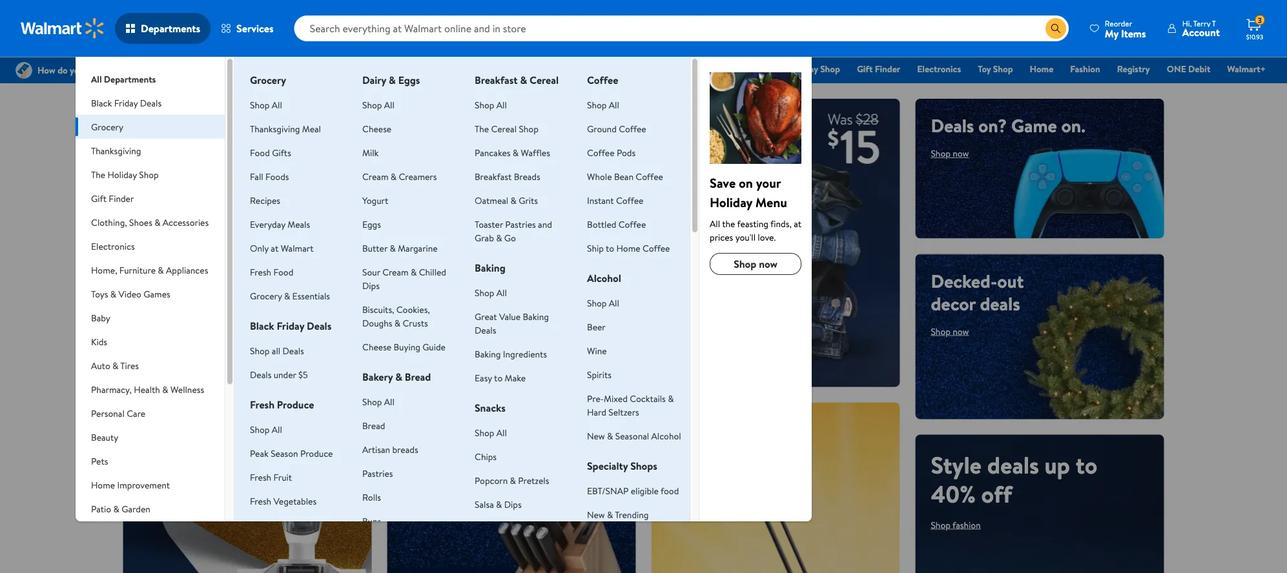Task type: locate. For each thing, give the bounding box(es) containing it.
now down guide
[[435, 355, 452, 368]]

creamers
[[399, 170, 437, 183]]

finds,
[[771, 217, 792, 230]]

up
[[139, 323, 164, 355], [1045, 449, 1071, 481]]

savings
[[139, 136, 196, 161]]

bread down the buying
[[405, 370, 431, 384]]

home inside home deals up to 30% off
[[139, 294, 200, 326]]

the right thanksgiving link on the top right
[[772, 63, 786, 75]]

electronics button
[[76, 235, 225, 258]]

0 vertical spatial pastries
[[506, 218, 536, 231]]

1 vertical spatial the holiday shop
[[91, 168, 159, 181]]

2 vertical spatial friday
[[277, 319, 304, 333]]

0 vertical spatial produce
[[277, 398, 314, 412]]

baking down the grab at the left of page
[[475, 261, 506, 275]]

electronics for electronics dropdown button
[[91, 240, 135, 253]]

electronics for electronics link
[[918, 63, 962, 75]]

popcorn & pretzels link
[[475, 475, 549, 487]]

0 horizontal spatial 40%
[[716, 417, 750, 442]]

baking ingredients
[[475, 348, 547, 361]]

deals on? game on.
[[931, 113, 1086, 138]]

up inside home deals up to 30% off
[[139, 323, 164, 355]]

0 vertical spatial gift finder
[[857, 63, 901, 75]]

shop all link up bread link
[[363, 396, 395, 408]]

sour cream & chilled dips
[[363, 266, 447, 292]]

up inside style deals up to 40% off
[[1045, 449, 1071, 481]]

shop all for bakery & bread
[[363, 396, 395, 408]]

wine
[[587, 345, 607, 357]]

toy
[[978, 63, 992, 75]]

off inside style deals up to 40% off
[[982, 478, 1013, 510]]

2 vertical spatial the
[[91, 168, 105, 181]]

thanksgiving inside dropdown button
[[91, 144, 141, 157]]

2 vertical spatial off
[[982, 478, 1013, 510]]

now down decor at the right bottom of page
[[953, 325, 969, 338]]

0 vertical spatial finder
[[875, 63, 901, 75]]

friday inside dropdown button
[[114, 97, 138, 109]]

grocery & essentials link down fresh food 'link'
[[250, 290, 330, 302]]

1 horizontal spatial grocery & essentials link
[[601, 62, 693, 76]]

0 vertical spatial 40%
[[716, 417, 750, 442]]

off
[[139, 352, 169, 384], [755, 417, 779, 442], [982, 478, 1013, 510]]

0 horizontal spatial save
[[403, 281, 485, 339]]

shop all link up ground
[[587, 99, 620, 111]]

& left trending
[[607, 509, 613, 521]]

now down savings
[[160, 170, 177, 183]]

1 vertical spatial the
[[475, 122, 489, 135]]

produce right season
[[300, 447, 333, 460]]

0 vertical spatial cheese
[[363, 122, 392, 135]]

1 vertical spatial thanksgiving
[[250, 122, 300, 135]]

shop now for high tech gifts, huge savings
[[139, 170, 177, 183]]

personal
[[91, 407, 125, 420]]

1 horizontal spatial holiday
[[710, 193, 753, 211]]

shop all
[[250, 99, 282, 111], [363, 99, 395, 111], [475, 99, 507, 111], [587, 99, 620, 111], [475, 287, 507, 299], [587, 297, 620, 310], [363, 396, 395, 408], [250, 424, 282, 436], [475, 427, 507, 439]]

1 vertical spatial gift
[[91, 192, 107, 205]]

finder inside dropdown button
[[109, 192, 134, 205]]

1 horizontal spatial gift finder
[[857, 63, 901, 75]]

clothing, shoes & accessories
[[91, 216, 209, 229]]

shop all up the cereal shop link
[[475, 99, 507, 111]]

deals up the $5 on the bottom
[[307, 319, 332, 333]]

cheese for cheese link
[[363, 122, 392, 135]]

1 vertical spatial up
[[1045, 449, 1071, 481]]

coffee down bottled coffee link
[[643, 242, 670, 255]]

home inside dropdown button
[[91, 479, 115, 492]]

prices
[[710, 231, 734, 244]]

1 vertical spatial cereal
[[491, 122, 517, 135]]

0 horizontal spatial black
[[91, 97, 112, 109]]

all up the black friday deals dropdown button
[[91, 73, 102, 85]]

essentials down fresh food 'link'
[[292, 290, 330, 302]]

0 horizontal spatial essentials
[[135, 527, 173, 540]]

now for high tech gifts, huge savings
[[160, 170, 177, 183]]

at right only
[[271, 242, 279, 255]]

style deals up to 40% off
[[931, 449, 1098, 510]]

home up kids dropdown button at the bottom left of page
[[139, 294, 200, 326]]

deals right the breakfast & cereal at the left top of the page
[[568, 63, 590, 75]]

1 new from the top
[[587, 430, 605, 443]]

electronics inside electronics link
[[918, 63, 962, 75]]

shop all up peak
[[250, 424, 282, 436]]

deals
[[980, 291, 1021, 316], [205, 294, 257, 326], [455, 417, 495, 442], [988, 449, 1040, 481]]

to inside up to 40% off sports gear
[[694, 417, 711, 442]]

huge
[[266, 113, 306, 138]]

grocery & essentials link down walmart site-wide search box
[[601, 62, 693, 76]]

fresh for fresh food
[[250, 266, 271, 278]]

& left chilled
[[411, 266, 417, 278]]

fresh down deals under $5
[[250, 398, 275, 412]]

shop now link for decked-out decor deals
[[931, 325, 969, 338]]

1 vertical spatial breakfast
[[475, 170, 512, 183]]

pods
[[617, 146, 636, 159]]

now for home deals up to 30% off
[[160, 393, 177, 405]]

the for the cereal shop link
[[475, 122, 489, 135]]

thanksgiving for the 'thanksgiving' dropdown button in the top left of the page
[[91, 144, 141, 157]]

black inside the black friday deals dropdown button
[[91, 97, 112, 109]]

finder up "clothing,"
[[109, 192, 134, 205]]

shop now for home deals up to 30% off
[[139, 393, 177, 405]]

0 horizontal spatial at
[[271, 242, 279, 255]]

pancakes
[[475, 146, 511, 159]]

shop all deals link
[[250, 345, 304, 357]]

0 vertical spatial eggs
[[398, 73, 420, 87]]

2 new from the top
[[587, 509, 605, 521]]

ebt/snap eligible food
[[587, 485, 679, 498]]

pre-mixed cocktails & hard seltzers link
[[587, 393, 674, 419]]

holiday for 'the holiday shop' dropdown button
[[108, 168, 137, 181]]

deals inside style deals up to 40% off
[[988, 449, 1040, 481]]

shop all link for fresh produce
[[250, 424, 282, 436]]

bakery & bread
[[363, 370, 431, 384]]

instant coffee
[[587, 194, 644, 207]]

deals
[[568, 63, 590, 75], [140, 97, 162, 109], [931, 113, 975, 138], [307, 319, 332, 333], [475, 324, 496, 337], [283, 345, 304, 357], [250, 369, 272, 381]]

1 vertical spatial finder
[[109, 192, 134, 205]]

1 fresh from the top
[[250, 266, 271, 278]]

2 vertical spatial thanksgiving
[[91, 144, 141, 157]]

home for home
[[1030, 63, 1054, 75]]

fresh for fresh vegetables
[[250, 495, 271, 508]]

1 horizontal spatial off
[[755, 417, 779, 442]]

appliances
[[166, 264, 208, 277]]

0 vertical spatial save
[[710, 174, 736, 192]]

0 vertical spatial gift
[[857, 63, 873, 75]]

1 horizontal spatial up
[[1045, 449, 1071, 481]]

electronics inside electronics dropdown button
[[91, 240, 135, 253]]

black for the black friday deals link
[[518, 63, 540, 75]]

1 vertical spatial black friday deals
[[91, 97, 162, 109]]

black up the cereal shop link
[[518, 63, 540, 75]]

2 horizontal spatial holiday
[[789, 63, 819, 75]]

cookies,
[[397, 303, 430, 316]]

&
[[640, 63, 646, 75], [389, 73, 396, 87], [520, 73, 527, 87], [513, 146, 519, 159], [391, 170, 397, 183], [511, 194, 517, 207], [155, 216, 161, 229], [496, 232, 502, 244], [390, 242, 396, 255], [158, 264, 164, 277], [411, 266, 417, 278], [110, 288, 116, 300], [284, 290, 290, 302], [395, 317, 401, 330], [112, 360, 119, 372], [396, 370, 403, 384], [162, 383, 168, 396], [668, 393, 674, 405], [607, 430, 613, 443], [510, 475, 516, 487], [496, 499, 502, 511], [113, 503, 119, 516], [607, 509, 613, 521]]

yogurt
[[363, 194, 388, 207]]

now right health
[[160, 393, 177, 405]]

crusts
[[403, 317, 428, 330]]

the for the holiday shop link at the top right
[[772, 63, 786, 75]]

2 horizontal spatial black
[[518, 63, 540, 75]]

thanksgiving link
[[698, 62, 761, 76]]

shop all up bread link
[[363, 396, 395, 408]]

baking right value
[[523, 310, 549, 323]]

0 horizontal spatial holiday
[[108, 168, 137, 181]]

0 vertical spatial dips
[[363, 279, 380, 292]]

2 horizontal spatial the
[[772, 63, 786, 75]]

4 fresh from the top
[[250, 495, 271, 508]]

1 horizontal spatial eggs
[[398, 73, 420, 87]]

personal care
[[91, 407, 146, 420]]

essentials inside dropdown button
[[135, 527, 173, 540]]

cream up yogurt link
[[363, 170, 389, 183]]

0 vertical spatial breakfast
[[475, 73, 518, 87]]

love.
[[758, 231, 776, 244]]

food left gifts
[[250, 146, 270, 159]]

to for easy
[[494, 372, 503, 384]]

auto & tires button
[[76, 354, 225, 378]]

save up guide
[[403, 281, 485, 339]]

chips
[[475, 451, 497, 463]]

1 breakfast from the top
[[475, 73, 518, 87]]

finder for gift finder link
[[875, 63, 901, 75]]

& down fresh food 'link'
[[284, 290, 290, 302]]

bottled
[[587, 218, 617, 231]]

the up "clothing,"
[[91, 168, 105, 181]]

deals left on? on the top right of the page
[[931, 113, 975, 138]]

peak season produce link
[[250, 447, 333, 460]]

save inside save on your holiday menu all the feasting finds, at prices you'll love.
[[710, 174, 736, 192]]

0 horizontal spatial gift finder
[[91, 192, 134, 205]]

shop all for coffee
[[587, 99, 620, 111]]

2 horizontal spatial black friday deals
[[518, 63, 590, 75]]

40% inside up to 40% off sports gear
[[716, 417, 750, 442]]

0 vertical spatial up
[[139, 323, 164, 355]]

0 vertical spatial black
[[518, 63, 540, 75]]

specialty shops
[[587, 459, 658, 474]]

electronics left toy
[[918, 63, 962, 75]]

& inside biscuits, cookies, doughs & crusts
[[395, 317, 401, 330]]

40%
[[716, 417, 750, 442], [931, 478, 976, 510]]

0 vertical spatial electronics
[[918, 63, 962, 75]]

1 vertical spatial new
[[587, 509, 605, 521]]

shop all link for breakfast & cereal
[[475, 99, 507, 111]]

shop all up cheese link
[[363, 99, 395, 111]]

all for dairy & eggs
[[384, 99, 395, 111]]

breads
[[514, 170, 541, 183]]

off inside home deals up to 30% off
[[139, 352, 169, 384]]

1 vertical spatial save
[[403, 281, 485, 339]]

0 horizontal spatial cereal
[[491, 122, 517, 135]]

shop all link up cheese link
[[363, 99, 395, 111]]

shop now for decked-out decor deals
[[931, 325, 969, 338]]

holiday inside save on your holiday menu all the feasting finds, at prices you'll love.
[[710, 193, 753, 211]]

all for baking
[[497, 287, 507, 299]]

new & seasonal alcohol
[[587, 430, 681, 443]]

save on your holiday menu all the feasting finds, at prices you'll love.
[[710, 174, 802, 244]]

0 horizontal spatial eggs
[[363, 218, 381, 231]]

0 vertical spatial grocery & essentials link
[[601, 62, 693, 76]]

pharmacy, health & wellness
[[91, 383, 204, 396]]

save for save big!
[[403, 281, 485, 339]]

cheese up milk
[[363, 122, 392, 135]]

1 cheese from the top
[[363, 122, 392, 135]]

bottled coffee link
[[587, 218, 646, 231]]

electronics
[[918, 63, 962, 75], [91, 240, 135, 253]]

0 horizontal spatial food
[[250, 146, 270, 159]]

gift finder inside dropdown button
[[91, 192, 134, 205]]

season
[[271, 447, 298, 460]]

gift inside gift finder link
[[857, 63, 873, 75]]

home down search icon at top right
[[1030, 63, 1054, 75]]

shop all for fresh produce
[[250, 424, 282, 436]]

cheese down doughs
[[363, 341, 392, 353]]

grocery & essentials down fresh food 'link'
[[250, 290, 330, 302]]

produce down the $5 on the bottom
[[277, 398, 314, 412]]

deals down "great"
[[475, 324, 496, 337]]

all for grocery
[[272, 99, 282, 111]]

gift finder left electronics link
[[857, 63, 901, 75]]

cereal
[[530, 73, 559, 87], [491, 122, 517, 135]]

1 vertical spatial 40%
[[931, 478, 976, 510]]

new for new & trending
[[587, 509, 605, 521]]

2 vertical spatial holiday
[[710, 193, 753, 211]]

2 fresh from the top
[[250, 398, 275, 412]]

1 horizontal spatial black friday deals
[[250, 319, 332, 333]]

electronics down "clothing,"
[[91, 240, 135, 253]]

fall
[[250, 170, 263, 183]]

the holiday shop inside dropdown button
[[91, 168, 159, 181]]

breakfast & cereal
[[475, 73, 559, 87]]

fresh left the fruit on the left of the page
[[250, 471, 271, 484]]

the inside dropdown button
[[91, 168, 105, 181]]

shop all up ground
[[587, 99, 620, 111]]

home for home deals are served
[[403, 417, 450, 442]]

produce for fresh produce
[[277, 398, 314, 412]]

fashion
[[953, 519, 981, 532]]

1 vertical spatial pastries
[[363, 467, 393, 480]]

black friday deals for the black friday deals dropdown button
[[91, 97, 162, 109]]

0 vertical spatial black friday deals
[[518, 63, 590, 75]]

1 horizontal spatial grocery & essentials
[[606, 63, 687, 75]]

& left crusts in the bottom left of the page
[[395, 317, 401, 330]]

shop now for save big!
[[413, 355, 452, 368]]

deals inside decked-out decor deals
[[980, 291, 1021, 316]]

pretzels
[[518, 475, 549, 487]]

bakery
[[363, 370, 393, 384]]

0 horizontal spatial up
[[139, 323, 164, 355]]

0 vertical spatial holiday
[[789, 63, 819, 75]]

40% right up
[[716, 417, 750, 442]]

recipes link
[[250, 194, 280, 207]]

produce for organic produce
[[284, 519, 316, 532]]

trending
[[615, 509, 649, 521]]

beauty
[[91, 431, 118, 444]]

alcohol right seasonal
[[652, 430, 681, 443]]

0 horizontal spatial black friday deals
[[91, 97, 162, 109]]

shop all up chips link
[[475, 427, 507, 439]]

0 vertical spatial off
[[139, 352, 169, 384]]

chilled
[[419, 266, 447, 278]]

shop
[[821, 63, 841, 75], [994, 63, 1014, 75], [250, 99, 270, 111], [363, 99, 382, 111], [475, 99, 495, 111], [587, 99, 607, 111], [519, 122, 539, 135], [931, 147, 951, 160], [139, 168, 159, 181], [139, 170, 158, 183], [734, 257, 757, 271], [475, 287, 495, 299], [587, 297, 607, 310], [931, 325, 951, 338], [250, 345, 270, 357], [413, 355, 433, 368], [139, 393, 158, 405], [363, 396, 382, 408], [250, 424, 270, 436], [475, 427, 495, 439], [403, 451, 423, 464], [667, 474, 687, 487], [931, 519, 951, 532]]

shop now link for up to 40% off sports gear
[[667, 474, 705, 487]]

household essentials button
[[76, 521, 225, 545]]

shop all for dairy & eggs
[[363, 99, 395, 111]]

grab
[[475, 232, 494, 244]]

0 horizontal spatial electronics
[[91, 240, 135, 253]]

shop all up "great"
[[475, 287, 507, 299]]

all up "ground coffee" link
[[609, 99, 620, 111]]

grits
[[519, 194, 538, 207]]

the up "pancakes"
[[475, 122, 489, 135]]

now down deals on? game on.
[[953, 147, 969, 160]]

breakfast for breakfast breads
[[475, 170, 512, 183]]

shop all for breakfast & cereal
[[475, 99, 507, 111]]

dips
[[363, 279, 380, 292], [504, 499, 522, 511]]

hard
[[587, 406, 607, 419]]

2 breakfast from the top
[[475, 170, 512, 183]]

pastries down artisan on the bottom left of the page
[[363, 467, 393, 480]]

shop all link for bakery & bread
[[363, 396, 395, 408]]

electronics link
[[912, 62, 967, 76]]

alcohol down ship
[[587, 271, 621, 286]]

pets button
[[76, 450, 225, 474]]

$5
[[299, 369, 308, 381]]

0 vertical spatial cream
[[363, 170, 389, 183]]

fresh down only
[[250, 266, 271, 278]]

all down bakery & bread
[[384, 396, 395, 408]]

shop all link up peak
[[250, 424, 282, 436]]

deals down snacks on the left of the page
[[455, 417, 495, 442]]

1 horizontal spatial food
[[274, 266, 294, 278]]

the
[[772, 63, 786, 75], [475, 122, 489, 135], [91, 168, 105, 181]]

0 horizontal spatial the
[[91, 168, 105, 181]]

shop all link up chips link
[[475, 427, 507, 439]]

40% up shop fashion
[[931, 478, 976, 510]]

home up breads
[[403, 417, 450, 442]]

cream & creamers
[[363, 170, 437, 183]]

all down ship to home coffee link
[[609, 297, 620, 310]]

dips down sour
[[363, 279, 380, 292]]

& right patio
[[113, 503, 119, 516]]

thanksgiving down grocery dropdown button at the left top of page
[[91, 144, 141, 157]]

cream
[[363, 170, 389, 183], [383, 266, 409, 278]]

all for coffee
[[609, 99, 620, 111]]

shop inside the holiday shop link
[[821, 63, 841, 75]]

2 horizontal spatial thanksgiving
[[704, 63, 755, 75]]

ship
[[587, 242, 604, 255]]

home,
[[91, 264, 117, 277]]

2 vertical spatial essentials
[[135, 527, 173, 540]]

black inside the black friday deals link
[[518, 63, 540, 75]]

3 fresh from the top
[[250, 471, 271, 484]]

pastries up go
[[506, 218, 536, 231]]

0 horizontal spatial grocery & essentials link
[[250, 290, 330, 302]]

holiday inside dropdown button
[[108, 168, 137, 181]]

tires
[[120, 360, 139, 372]]

walmart+ link
[[1222, 62, 1272, 76]]

deals inside home deals up to 30% off
[[205, 294, 257, 326]]

at right the finds,
[[794, 217, 802, 230]]

ingredients
[[503, 348, 547, 361]]

deals inside great value baking deals
[[475, 324, 496, 337]]

shop all link for dairy & eggs
[[363, 99, 395, 111]]

deals right style
[[988, 449, 1040, 481]]

& left seasonal
[[607, 430, 613, 443]]

2 horizontal spatial essentials
[[648, 63, 687, 75]]

new & trending link
[[587, 509, 649, 521]]

butter & margarine
[[363, 242, 438, 255]]

shop all for alcohol
[[587, 297, 620, 310]]

cheese link
[[363, 122, 392, 135]]

shop all up huge
[[250, 99, 282, 111]]

gift inside gift finder dropdown button
[[91, 192, 107, 205]]

now right breads
[[425, 451, 441, 464]]

all left the
[[710, 217, 721, 230]]

1 horizontal spatial at
[[794, 217, 802, 230]]

coffee pods link
[[587, 146, 636, 159]]

1 vertical spatial grocery & essentials
[[250, 290, 330, 302]]

thanksgiving for thanksgiving link on the top right
[[704, 63, 755, 75]]

0 vertical spatial the
[[772, 63, 786, 75]]

doughs
[[363, 317, 393, 330]]

on?
[[979, 113, 1008, 138]]

2 horizontal spatial friday
[[542, 63, 566, 75]]

grocery & essentials
[[606, 63, 687, 75], [250, 290, 330, 302]]

all down dairy & eggs
[[384, 99, 395, 111]]

2 cheese from the top
[[363, 341, 392, 353]]

baking inside great value baking deals
[[523, 310, 549, 323]]

bottled coffee
[[587, 218, 646, 231]]

black friday deals inside dropdown button
[[91, 97, 162, 109]]

0 vertical spatial bread
[[405, 370, 431, 384]]

& right dairy at the top left of the page
[[389, 73, 396, 87]]

beer
[[587, 321, 606, 333]]

fresh for fresh fruit
[[250, 471, 271, 484]]

0 horizontal spatial gift
[[91, 192, 107, 205]]

1 vertical spatial gift finder
[[91, 192, 134, 205]]

0 vertical spatial cereal
[[530, 73, 559, 87]]

1 vertical spatial friday
[[114, 97, 138, 109]]

up for home deals up to 30% off
[[139, 323, 164, 355]]

home deals up to 30% off
[[139, 294, 257, 384]]

eggs right dairy at the top left of the page
[[398, 73, 420, 87]]

shop all link for baking
[[475, 287, 507, 299]]

2 vertical spatial black
[[250, 319, 274, 333]]

0 horizontal spatial thanksgiving
[[91, 144, 141, 157]]

0 vertical spatial departments
[[141, 21, 200, 36]]

0 vertical spatial at
[[794, 217, 802, 230]]

fresh up organic
[[250, 495, 271, 508]]

0 horizontal spatial bread
[[363, 420, 385, 432]]

black up the all
[[250, 319, 274, 333]]

shop now link for home deals are served
[[403, 451, 441, 464]]

departments up the black friday deals dropdown button
[[104, 73, 156, 85]]

shop all for snacks
[[475, 427, 507, 439]]

1 vertical spatial black
[[91, 97, 112, 109]]

pastries link
[[363, 467, 393, 480]]

home, furniture & appliances button
[[76, 258, 225, 282]]

fall foods
[[250, 170, 289, 183]]

2 horizontal spatial off
[[982, 478, 1013, 510]]

one debit
[[1167, 63, 1211, 75]]

1 vertical spatial produce
[[300, 447, 333, 460]]

0 vertical spatial friday
[[542, 63, 566, 75]]

baking ingredients link
[[475, 348, 547, 361]]

shop all link for alcohol
[[587, 297, 620, 310]]

now for home deals are served
[[425, 451, 441, 464]]

black for the black friday deals dropdown button
[[91, 97, 112, 109]]

deals inside the black friday deals dropdown button
[[140, 97, 162, 109]]

thanksgiving up food gifts
[[250, 122, 300, 135]]

0 vertical spatial new
[[587, 430, 605, 443]]

all up season
[[272, 424, 282, 436]]

deals for home deals up to 30% off
[[205, 294, 257, 326]]

deals for home deals are served
[[455, 417, 495, 442]]

ebt/snap
[[587, 485, 629, 498]]

now for deals on? game on.
[[953, 147, 969, 160]]

1 vertical spatial at
[[271, 242, 279, 255]]

home up patio
[[91, 479, 115, 492]]

1 vertical spatial cheese
[[363, 341, 392, 353]]

grocery image
[[710, 72, 802, 164]]

thanksgiving button
[[76, 139, 225, 163]]

1 horizontal spatial 40%
[[931, 478, 976, 510]]

1 vertical spatial off
[[755, 417, 779, 442]]



Task type: vqa. For each thing, say whether or not it's contained in the screenshot.
"1 Out Of 5 Stars And Up, 1835 Items" OPTION
no



Task type: describe. For each thing, give the bounding box(es) containing it.
whole bean coffee link
[[587, 170, 663, 183]]

guide
[[423, 341, 446, 353]]

all inside save on your holiday menu all the feasting finds, at prices you'll love.
[[710, 217, 721, 230]]

everyday meals link
[[250, 218, 310, 231]]

0 vertical spatial food
[[250, 146, 270, 159]]

yogurt link
[[363, 194, 388, 207]]

finder for gift finder dropdown button
[[109, 192, 134, 205]]

buns link
[[363, 515, 381, 528]]

care
[[127, 407, 146, 420]]

ground
[[587, 122, 617, 135]]

search icon image
[[1051, 23, 1062, 34]]

home for home deals up to 30% off
[[139, 294, 200, 326]]

thanksgiving for thanksgiving meal
[[250, 122, 300, 135]]

& right shoes
[[155, 216, 161, 229]]

shop now link for home deals up to 30% off
[[139, 393, 177, 405]]

meals
[[288, 218, 310, 231]]

hi,
[[1183, 18, 1192, 29]]

sports
[[667, 440, 716, 465]]

shop now link for save big!
[[403, 351, 462, 372]]

to inside home deals up to 30% off
[[170, 323, 191, 355]]

& left 'creamers'
[[391, 170, 397, 183]]

toys & video games
[[91, 288, 170, 300]]

friday for the black friday deals link
[[542, 63, 566, 75]]

the
[[723, 217, 736, 230]]

& up the cereal shop link
[[520, 73, 527, 87]]

home down bottled coffee link
[[617, 242, 641, 255]]

shop now link for deals on? game on.
[[931, 147, 969, 160]]

coffee up ship to home coffee link
[[619, 218, 646, 231]]

pastries inside toaster pastries and grab & go
[[506, 218, 536, 231]]

home improvement
[[91, 479, 170, 492]]

shop inside 'the holiday shop' dropdown button
[[139, 168, 159, 181]]

to inside style deals up to 40% off
[[1076, 449, 1098, 481]]

now for decked-out decor deals
[[953, 325, 969, 338]]

all
[[272, 345, 280, 357]]

great
[[475, 310, 497, 323]]

& right the toys
[[110, 288, 116, 300]]

great value baking deals link
[[475, 310, 549, 337]]

& left pretzels
[[510, 475, 516, 487]]

Search search field
[[294, 16, 1069, 41]]

off for home deals up to 30% off
[[139, 352, 169, 384]]

food gifts
[[250, 146, 291, 159]]

1 vertical spatial departments
[[104, 73, 156, 85]]

& right butter
[[390, 242, 396, 255]]

pancakes & waffles
[[475, 146, 550, 159]]

everyday meals
[[250, 218, 310, 231]]

now down love.
[[759, 257, 778, 271]]

& inside dropdown button
[[113, 503, 119, 516]]

shop all link for coffee
[[587, 99, 620, 111]]

cream & creamers link
[[363, 170, 437, 183]]

friday for the black friday deals dropdown button
[[114, 97, 138, 109]]

cheese buying guide
[[363, 341, 446, 353]]

baking for baking
[[475, 261, 506, 275]]

all for bakery & bread
[[384, 396, 395, 408]]

recipes
[[250, 194, 280, 207]]

thanksgiving meal
[[250, 122, 321, 135]]

1 horizontal spatial dips
[[504, 499, 522, 511]]

deals inside the black friday deals link
[[568, 63, 590, 75]]

salsa
[[475, 499, 494, 511]]

the holiday shop for the holiday shop link at the top right
[[772, 63, 841, 75]]

t
[[1213, 18, 1217, 29]]

grocery up "ground coffee" link
[[606, 63, 638, 75]]

coffee up pods
[[619, 122, 647, 135]]

black friday deals for the black friday deals link
[[518, 63, 590, 75]]

beauty button
[[76, 426, 225, 450]]

coffee down whole bean coffee link
[[616, 194, 644, 207]]

beer link
[[587, 321, 606, 333]]

shop all for grocery
[[250, 99, 282, 111]]

& left tires
[[112, 360, 119, 372]]

gift finder for gift finder link
[[857, 63, 901, 75]]

now for save big!
[[435, 355, 452, 368]]

shop now link for high tech gifts, huge savings
[[139, 170, 177, 183]]

baking for baking ingredients
[[475, 348, 501, 361]]

deals left under
[[250, 369, 272, 381]]

holiday for the holiday shop link at the top right
[[789, 63, 819, 75]]

Walmart Site-Wide search field
[[294, 16, 1069, 41]]

coffee pods
[[587, 146, 636, 159]]

gift for gift finder link
[[857, 63, 873, 75]]

grocery down fresh food 'link'
[[250, 290, 282, 302]]

cream inside sour cream & chilled dips
[[383, 266, 409, 278]]

shop all link for snacks
[[475, 427, 507, 439]]

deals for style deals up to 40% off
[[988, 449, 1040, 481]]

save for save on your holiday menu all the feasting finds, at prices you'll love.
[[710, 174, 736, 192]]

clothing, shoes & accessories button
[[76, 211, 225, 235]]

up for style deals up to 40% off
[[1045, 449, 1071, 481]]

now for up to 40% off sports gear
[[689, 474, 705, 487]]

1 vertical spatial bread
[[363, 420, 385, 432]]

& left waffles
[[513, 146, 519, 159]]

only at walmart
[[250, 242, 314, 255]]

new for new & seasonal alcohol
[[587, 430, 605, 443]]

& down walmart site-wide search box
[[640, 63, 646, 75]]

seltzers
[[609, 406, 640, 419]]

0 horizontal spatial alcohol
[[587, 271, 621, 286]]

walmart image
[[21, 18, 105, 39]]

gift finder for gift finder dropdown button
[[91, 192, 134, 205]]

salsa & dips link
[[475, 499, 522, 511]]

1 vertical spatial grocery & essentials link
[[250, 290, 330, 302]]

shop now for home deals are served
[[403, 451, 441, 464]]

the cereal shop
[[475, 122, 539, 135]]

on.
[[1062, 113, 1086, 138]]

fresh for fresh produce
[[250, 398, 275, 412]]

cheese for cheese buying guide
[[363, 341, 392, 353]]

under
[[274, 369, 296, 381]]

departments inside dropdown button
[[141, 21, 200, 36]]

account
[[1183, 25, 1221, 39]]

dairy
[[363, 73, 386, 87]]

wine link
[[587, 345, 607, 357]]

salsa & dips
[[475, 499, 522, 511]]

auto & tires
[[91, 360, 139, 372]]

deals right the all
[[283, 345, 304, 357]]

1 horizontal spatial alcohol
[[652, 430, 681, 443]]

biscuits, cookies, doughs & crusts
[[363, 303, 430, 330]]

shop now for up to 40% off sports gear
[[667, 474, 705, 487]]

0 vertical spatial essentials
[[648, 63, 687, 75]]

great value baking deals
[[475, 310, 549, 337]]

& inside toaster pastries and grab & go
[[496, 232, 502, 244]]

buying
[[394, 341, 421, 353]]

sour cream & chilled dips link
[[363, 266, 447, 292]]

2 vertical spatial black friday deals
[[250, 319, 332, 333]]

1 horizontal spatial cereal
[[530, 73, 559, 87]]

sour
[[363, 266, 380, 278]]

tech
[[181, 113, 216, 138]]

oatmeal & grits
[[475, 194, 538, 207]]

fall foods link
[[250, 170, 289, 183]]

grocery up huge
[[250, 73, 286, 87]]

coffee up ground
[[587, 73, 619, 87]]

pets
[[91, 455, 108, 468]]

the cereal shop link
[[475, 122, 539, 135]]

instant
[[587, 194, 614, 207]]

0 vertical spatial grocery & essentials
[[606, 63, 687, 75]]

shop all for baking
[[475, 287, 507, 299]]

& right salsa
[[496, 499, 502, 511]]

& right furniture on the top
[[158, 264, 164, 277]]

shop now for deals on? game on.
[[931, 147, 969, 160]]

biscuits, cookies, doughs & crusts link
[[363, 303, 430, 330]]

fresh fruit link
[[250, 471, 292, 484]]

games
[[144, 288, 170, 300]]

coffee right bean on the top
[[636, 170, 663, 183]]

new & trending
[[587, 509, 649, 521]]

my
[[1105, 26, 1119, 40]]

all for fresh produce
[[272, 424, 282, 436]]

pharmacy,
[[91, 383, 132, 396]]

1 horizontal spatial friday
[[277, 319, 304, 333]]

game
[[1012, 113, 1058, 138]]

to for ship
[[606, 242, 615, 255]]

40% inside style deals up to 40% off
[[931, 478, 976, 510]]

shop inside 'toy shop' link
[[994, 63, 1014, 75]]

& right the bakery
[[396, 370, 403, 384]]

0 horizontal spatial pastries
[[363, 467, 393, 480]]

one
[[1167, 63, 1187, 75]]

0 horizontal spatial grocery & essentials
[[250, 290, 330, 302]]

everyday
[[250, 218, 286, 231]]

toy shop link
[[973, 62, 1019, 76]]

1 vertical spatial food
[[274, 266, 294, 278]]

household essentials
[[91, 527, 173, 540]]

up to 40% off sports gear
[[667, 417, 779, 465]]

& right health
[[162, 383, 168, 396]]

departments button
[[115, 13, 211, 44]]

one debit link
[[1162, 62, 1217, 76]]

all for snacks
[[497, 427, 507, 439]]

easy to make
[[475, 372, 526, 384]]

all for alcohol
[[609, 297, 620, 310]]

high
[[139, 113, 177, 138]]

breakfast for breakfast & cereal
[[475, 73, 518, 87]]

the holiday shop for 'the holiday shop' dropdown button
[[91, 168, 159, 181]]

gift for gift finder dropdown button
[[91, 192, 107, 205]]

to for up
[[694, 417, 711, 442]]

& left grits
[[511, 194, 517, 207]]

at inside save on your holiday menu all the feasting finds, at prices you'll love.
[[794, 217, 802, 230]]

only at walmart link
[[250, 242, 314, 255]]

services
[[237, 21, 274, 36]]

kids
[[91, 336, 107, 348]]

home for home improvement
[[91, 479, 115, 492]]

meal
[[302, 122, 321, 135]]

all for breakfast & cereal
[[497, 99, 507, 111]]

1 horizontal spatial essentials
[[292, 290, 330, 302]]

off for style deals up to 40% off
[[982, 478, 1013, 510]]

the for 'the holiday shop' dropdown button
[[91, 168, 105, 181]]

the holiday shop button
[[76, 163, 225, 187]]

grocery inside dropdown button
[[91, 121, 123, 133]]

shop all link for grocery
[[250, 99, 282, 111]]

& inside pre-mixed cocktails & hard seltzers
[[668, 393, 674, 405]]

coffee down ground
[[587, 146, 615, 159]]

off inside up to 40% off sports gear
[[755, 417, 779, 442]]

popcorn
[[475, 475, 508, 487]]

fresh food link
[[250, 266, 294, 278]]

rolls link
[[363, 491, 381, 504]]

style
[[931, 449, 982, 481]]

artisan
[[363, 444, 390, 456]]

& inside sour cream & chilled dips
[[411, 266, 417, 278]]

dips inside sour cream & chilled dips
[[363, 279, 380, 292]]



